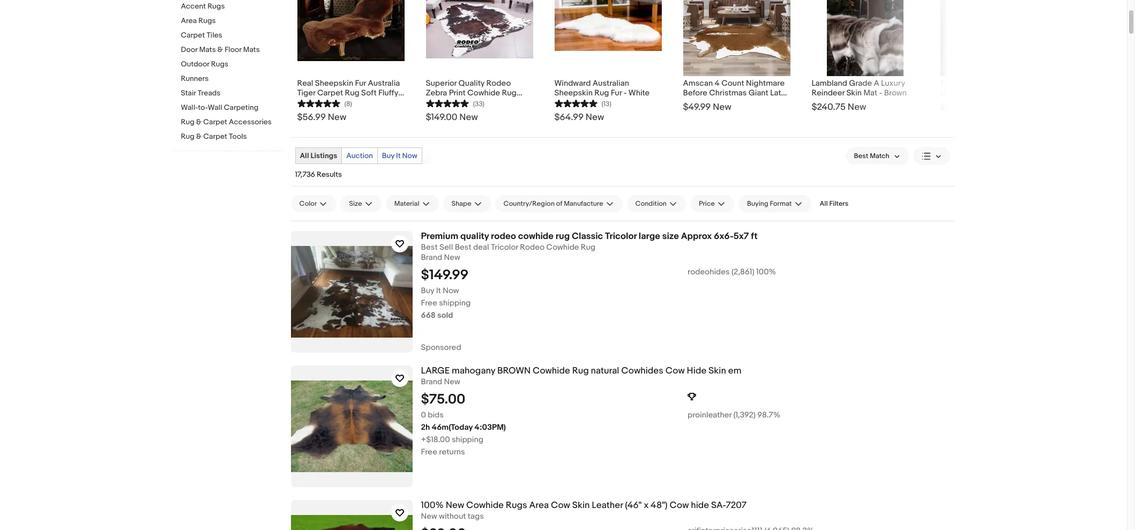 Task type: locate. For each thing, give the bounding box(es) containing it.
shipping
[[439, 298, 471, 308], [452, 435, 483, 445]]

all up the 17,736
[[300, 151, 309, 160]]

skin left em
[[709, 366, 726, 376]]

1 vertical spatial buy
[[421, 286, 434, 296]]

0 vertical spatial free
[[421, 298, 437, 308]]

nightmare
[[746, 78, 785, 88]]

2 horizontal spatial skin
[[847, 88, 862, 98]]

new inside premium quality rodeo cowhide rug classic tricolor large size approx 6x6-5x7 ft best sell best deal tricolor rodeo cowhide rug brand new
[[444, 252, 460, 263]]

cow left hide
[[666, 366, 685, 376]]

material button
[[386, 195, 439, 212]]

approx inside the superior quality rodeo zebra print cowhide rug approx 5' x 7'
[[426, 98, 453, 108]]

1 horizontal spatial 5 out of 5 stars image
[[555, 98, 597, 108]]

2 free from the top
[[421, 447, 437, 457]]

5'
[[455, 98, 461, 108]]

all for all listings
[[300, 151, 309, 160]]

tricolor down rodeo
[[491, 242, 518, 252]]

all inside all listings link
[[300, 151, 309, 160]]

x inside 100% new cowhide rugs area cow skin leather (46" x 48") cow hide sa-7207 new without tags
[[644, 500, 649, 511]]

2 brand from the top
[[421, 377, 442, 387]]

fur up sofa
[[355, 78, 366, 88]]

5 out of 5 stars image for $149.00
[[426, 98, 469, 108]]

rodeo right quality
[[487, 78, 511, 88]]

lambland
[[812, 78, 848, 88]]

area
[[181, 16, 197, 25], [529, 500, 549, 511]]

it down $149.99
[[436, 286, 441, 296]]

1 vertical spatial now
[[443, 286, 459, 296]]

1 vertical spatial rodeo
[[520, 242, 545, 252]]

1 vertical spatial approx
[[681, 231, 712, 242]]

1 horizontal spatial now
[[443, 286, 459, 296]]

cowhide inside premium quality rodeo cowhide rug classic tricolor large size approx 6x6-5x7 ft best sell best deal tricolor rodeo cowhide rug brand new
[[546, 242, 579, 252]]

$149.00 new
[[426, 112, 478, 123]]

print
[[449, 88, 466, 98]]

0 vertical spatial now
[[402, 151, 418, 160]]

outdoor
[[181, 60, 209, 69]]

0 vertical spatial x
[[463, 98, 467, 108]]

1 horizontal spatial rodeo
[[520, 242, 545, 252]]

$75.00 0 bids 2h 46m (today 4:03pm) +$18.00 shipping free returns
[[421, 391, 506, 457]]

x inside the superior quality rodeo zebra print cowhide rug approx 5' x 7'
[[463, 98, 467, 108]]

cowhide
[[467, 88, 500, 98], [546, 242, 579, 252], [533, 366, 570, 376], [466, 500, 504, 511]]

1 horizontal spatial it
[[436, 286, 441, 296]]

- left brown
[[880, 88, 883, 98]]

(1,392)
[[734, 410, 756, 420]]

x for 7'
[[463, 98, 467, 108]]

large mahogany brown cowhide rug natural cowhides cow hide skin em image
[[291, 366, 413, 487]]

brand inside 'large mahogany brown cowhide rug natural cowhides cow hide skin em brand new'
[[421, 377, 442, 387]]

real sheepskin fur australia tiger carpet rug soft fluffy plain mat chair sofa image
[[297, 0, 404, 61]]

1 vertical spatial brand
[[421, 377, 442, 387]]

skin left a on the right of page
[[847, 88, 862, 98]]

0 horizontal spatial all
[[300, 151, 309, 160]]

sold
[[437, 310, 453, 320]]

rug inside windward australian sheepskin rug fur - white
[[595, 88, 609, 98]]

sheepskin up the $64.99
[[555, 88, 593, 98]]

manufacture
[[564, 199, 603, 208]]

of
[[556, 199, 563, 208]]

1 horizontal spatial area
[[529, 500, 549, 511]]

multi
[[743, 98, 761, 108]]

fur up (13)
[[611, 88, 622, 98]]

1 vertical spatial area
[[529, 500, 549, 511]]

all inside all filters button
[[820, 199, 828, 208]]

cowhide right 'brown'
[[533, 366, 570, 376]]

x right (46"
[[644, 500, 649, 511]]

17,736
[[295, 170, 315, 179]]

0 horizontal spatial it
[[396, 151, 401, 160]]

best down premium
[[421, 242, 438, 252]]

1 brand from the top
[[421, 252, 442, 263]]

now up material dropdown button
[[402, 151, 418, 160]]

sell
[[440, 242, 453, 252]]

sponsored
[[421, 343, 461, 353]]

new inside 'large mahogany brown cowhide rug natural cowhides cow hide skin em brand new'
[[444, 377, 460, 387]]

new left without
[[421, 511, 437, 522]]

area rugs link
[[181, 16, 283, 26]]

$75.00
[[421, 391, 466, 408]]

new up without
[[446, 500, 464, 511]]

buy down $149.99
[[421, 286, 434, 296]]

6x6-
[[714, 231, 734, 242]]

superior quality rodeo zebra print cowhide rug approx 5' x 7' image
[[426, 0, 533, 58]]

windward australian sheepskin rug fur - white link
[[555, 76, 662, 98]]

1 - from the left
[[624, 88, 627, 98]]

best left match
[[854, 152, 869, 160]]

1 horizontal spatial x
[[644, 500, 649, 511]]

view: list view image
[[922, 150, 942, 162]]

skin left leather
[[572, 500, 590, 511]]

mats down tiles on the top of the page
[[199, 45, 216, 54]]

brown
[[497, 366, 531, 376]]

0 vertical spatial approx
[[426, 98, 453, 108]]

tags
[[468, 511, 484, 522]]

0 horizontal spatial area
[[181, 16, 197, 25]]

rodeo down cowhide
[[520, 242, 545, 252]]

australian
[[593, 78, 629, 88]]

mat
[[864, 88, 878, 98], [316, 98, 330, 108]]

zebra
[[426, 88, 447, 98]]

superior quality rodeo zebra print cowhide rug approx 5' x 7'
[[426, 78, 517, 108]]

0 horizontal spatial 5 out of 5 stars image
[[426, 98, 469, 108]]

1 vertical spatial it
[[436, 286, 441, 296]]

rodeohides (2,861) 100%
[[688, 267, 776, 277]]

cowhide up (33)
[[467, 88, 500, 98]]

ft
[[751, 231, 758, 242]]

mat inside lambland grade a luxury reindeer skin mat - brown $240.75 new
[[864, 88, 878, 98]]

0 horizontal spatial 100%
[[421, 500, 444, 511]]

brand inside premium quality rodeo cowhide rug classic tricolor large size approx 6x6-5x7 ft best sell best deal tricolor rodeo cowhide rug brand new
[[421, 252, 442, 263]]

sheepskin up the chair
[[315, 78, 353, 88]]

tricolor left large
[[605, 231, 637, 242]]

1 horizontal spatial all
[[820, 199, 828, 208]]

new down lambland grade a luxury reindeer skin mat - brown link
[[848, 102, 867, 113]]

1 vertical spatial shipping
[[452, 435, 483, 445]]

1 horizontal spatial approx
[[681, 231, 712, 242]]

cowhide up tags
[[466, 500, 504, 511]]

0 horizontal spatial sheepskin
[[315, 78, 353, 88]]

christmas
[[709, 88, 747, 98]]

sheepskin
[[315, 78, 353, 88], [555, 88, 593, 98]]

approx right the size
[[681, 231, 712, 242]]

2 horizontal spatial best
[[854, 152, 869, 160]]

cowhide inside 100% new cowhide rugs area cow skin leather (46" x 48") cow hide sa-7207 new without tags
[[466, 500, 504, 511]]

natural
[[591, 366, 619, 376]]

free down +$18.00
[[421, 447, 437, 457]]

all left filters
[[820, 199, 828, 208]]

1 horizontal spatial sheepskin
[[555, 88, 593, 98]]

sa-
[[711, 500, 726, 511]]

mats right floor
[[243, 45, 260, 54]]

treads
[[198, 88, 221, 98]]

0 vertical spatial brand
[[421, 252, 442, 263]]

0 vertical spatial rodeo
[[487, 78, 511, 88]]

australia
[[368, 78, 400, 88]]

0 horizontal spatial now
[[402, 151, 418, 160]]

0 horizontal spatial mats
[[199, 45, 216, 54]]

shipping down (today
[[452, 435, 483, 445]]

0 horizontal spatial -
[[624, 88, 627, 98]]

lambland grade a luxury reindeer skin mat - brown $240.75 new
[[812, 78, 907, 113]]

tools
[[229, 132, 247, 141]]

em
[[728, 366, 742, 376]]

door
[[181, 45, 198, 54]]

approx inside premium quality rodeo cowhide rug classic tricolor large size approx 6x6-5x7 ft best sell best deal tricolor rodeo cowhide rug brand new
[[681, 231, 712, 242]]

1 vertical spatial all
[[820, 199, 828, 208]]

rodeo
[[491, 231, 516, 242]]

reindeer
[[812, 88, 845, 98]]

color button
[[291, 195, 336, 212]]

new up $75.00
[[444, 377, 460, 387]]

0 horizontal spatial approx
[[426, 98, 453, 108]]

0 horizontal spatial fur
[[355, 78, 366, 88]]

free up "668" on the left bottom
[[421, 298, 437, 308]]

0 horizontal spatial skin
[[572, 500, 590, 511]]

new up $149.99
[[444, 252, 460, 263]]

premium quality rodeo cowhide rug classic tricolor large size approx 6x6-5x7 ft link
[[421, 231, 955, 242]]

rug
[[345, 88, 360, 98], [502, 88, 517, 98], [595, 88, 609, 98], [181, 117, 194, 127], [181, 132, 194, 141], [581, 242, 596, 252], [572, 366, 589, 376]]

best down quality
[[455, 242, 472, 252]]

0 vertical spatial buy
[[382, 151, 395, 160]]

1 vertical spatial skin
[[709, 366, 726, 376]]

amscan
[[683, 78, 713, 88]]

best inside dropdown button
[[854, 152, 869, 160]]

x
[[463, 98, 467, 108], [644, 500, 649, 511]]

carpeting
[[224, 103, 259, 112]]

1 free from the top
[[421, 298, 437, 308]]

1 5 out of 5 stars image from the left
[[426, 98, 469, 108]]

listings
[[311, 151, 337, 160]]

brand up $149.99
[[421, 252, 442, 263]]

0 horizontal spatial x
[[463, 98, 467, 108]]

luxury
[[881, 78, 905, 88]]

esupport 12v car auto blue led light momentary speaker horn push button metal to image
[[941, 0, 1048, 76]]

5 out of 5 stars image for $64.99
[[555, 98, 597, 108]]

1 horizontal spatial buy
[[421, 286, 434, 296]]

cow
[[666, 366, 685, 376], [551, 500, 570, 511], [670, 500, 689, 511]]

match
[[870, 152, 890, 160]]

5 out of 5 stars image up $149.00 new
[[426, 98, 469, 108]]

approx up the $149.00 on the top left of page
[[426, 98, 453, 108]]

0 vertical spatial all
[[300, 151, 309, 160]]

area inside 100% new cowhide rugs area cow skin leather (46" x 48") cow hide sa-7207 new without tags
[[529, 500, 549, 511]]

hide
[[687, 366, 707, 376]]

1 horizontal spatial -
[[880, 88, 883, 98]]

668
[[421, 310, 436, 320]]

mat up $56.99 new
[[316, 98, 330, 108]]

4.9 out of 5 stars image
[[297, 98, 340, 108]]

now inside $149.99 buy it now free shipping 668 sold
[[443, 286, 459, 296]]

brand
[[421, 252, 442, 263], [421, 377, 442, 387]]

shipping up sold
[[439, 298, 471, 308]]

tricolor
[[605, 231, 637, 242], [491, 242, 518, 252]]

skin inside lambland grade a luxury reindeer skin mat - brown $240.75 new
[[847, 88, 862, 98]]

approx
[[426, 98, 453, 108], [681, 231, 712, 242]]

1 vertical spatial free
[[421, 447, 437, 457]]

2 - from the left
[[880, 88, 883, 98]]

0 vertical spatial 100%
[[756, 267, 776, 277]]

100% up without
[[421, 500, 444, 511]]

size
[[662, 231, 679, 242]]

proinleather (1,392) 98.7%
[[688, 410, 781, 420]]

x left 7'
[[463, 98, 467, 108]]

1 horizontal spatial mats
[[243, 45, 260, 54]]

mat left "luxury"
[[864, 88, 878, 98]]

1 horizontal spatial mat
[[864, 88, 878, 98]]

- left white
[[624, 88, 627, 98]]

buy it now
[[382, 151, 418, 160]]

5 out of 5 stars image up $64.99 new
[[555, 98, 597, 108]]

rug inside premium quality rodeo cowhide rug classic tricolor large size approx 6x6-5x7 ft best sell best deal tricolor rodeo cowhide rug brand new
[[581, 242, 596, 252]]

5 out of 5 stars image
[[426, 98, 469, 108], [555, 98, 597, 108]]

new
[[713, 102, 732, 113], [848, 102, 867, 113], [972, 102, 990, 113], [328, 112, 346, 123], [460, 112, 478, 123], [586, 112, 604, 123], [444, 252, 460, 263], [444, 377, 460, 387], [446, 500, 464, 511], [421, 511, 437, 522]]

mat inside real sheepskin fur australia tiger carpet rug soft fluffy plain mat chair sofa
[[316, 98, 330, 108]]

1 vertical spatial 100%
[[421, 500, 444, 511]]

2 vertical spatial skin
[[572, 500, 590, 511]]

it right auction
[[396, 151, 401, 160]]

17,736 results
[[295, 170, 342, 179]]

brand down the large
[[421, 377, 442, 387]]

windward australian sheepskin rug fur - white image
[[555, 0, 662, 51]]

2 5 out of 5 stars image from the left
[[555, 98, 597, 108]]

1 vertical spatial x
[[644, 500, 649, 511]]

all listings
[[300, 151, 337, 160]]

100% new cowhide rugs area cow skin leather (46" x 48") cow hide sa-7207 link
[[421, 500, 955, 511]]

0 horizontal spatial mat
[[316, 98, 330, 108]]

(today
[[449, 422, 473, 433]]

cowhide down rug
[[546, 242, 579, 252]]

1 horizontal spatial skin
[[709, 366, 726, 376]]

plastic
[[683, 98, 708, 108]]

0 vertical spatial shipping
[[439, 298, 471, 308]]

1 horizontal spatial fur
[[611, 88, 622, 98]]

100% right (2,861)
[[756, 267, 776, 277]]

0 vertical spatial area
[[181, 16, 197, 25]]

chair
[[332, 98, 351, 108]]

buy right auction
[[382, 151, 395, 160]]

0 horizontal spatial rodeo
[[487, 78, 511, 88]]

bids
[[428, 410, 444, 420]]

new down (13)
[[586, 112, 604, 123]]

0 horizontal spatial buy
[[382, 151, 395, 160]]

filters
[[830, 199, 849, 208]]

0 vertical spatial skin
[[847, 88, 862, 98]]

now down $149.99
[[443, 286, 459, 296]]



Task type: vqa. For each thing, say whether or not it's contained in the screenshot.
original drawing 30 x 40 cm 78ZvK Artwork Pastel Modern Female portrait Signed image
no



Task type: describe. For each thing, give the bounding box(es) containing it.
rug & carpet accessories link
[[181, 117, 283, 128]]

shipping inside $149.99 buy it now free shipping 668 sold
[[439, 298, 471, 308]]

7'
[[469, 98, 475, 108]]

rug inside the superior quality rodeo zebra print cowhide rug approx 5' x 7'
[[502, 88, 517, 98]]

stair
[[181, 88, 196, 98]]

5x7
[[734, 231, 749, 242]]

runners link
[[181, 74, 283, 84]]

deal
[[473, 242, 489, 252]]

it inside $149.99 buy it now free shipping 668 sold
[[436, 286, 441, 296]]

real sheepskin fur australia tiger carpet rug soft fluffy plain mat chair sofa
[[297, 78, 400, 108]]

soft
[[361, 88, 377, 98]]

$49.99 new
[[683, 102, 732, 113]]

free inside $75.00 0 bids 2h 46m (today 4:03pm) +$18.00 shipping free returns
[[421, 447, 437, 457]]

size button
[[341, 195, 382, 212]]

stair treads link
[[181, 88, 283, 99]]

count
[[722, 78, 744, 88]]

cow inside 'large mahogany brown cowhide rug natural cowhides cow hide skin em brand new'
[[666, 366, 685, 376]]

floor
[[225, 45, 242, 54]]

superior
[[426, 78, 457, 88]]

shape button
[[443, 195, 491, 212]]

amscan 4 count nightmare before christmas giant latex plastic balloons multi co image
[[683, 0, 790, 76]]

tiles
[[207, 31, 222, 40]]

condition
[[636, 199, 667, 208]]

rug inside real sheepskin fur australia tiger carpet rug soft fluffy plain mat chair sofa
[[345, 88, 360, 98]]

(33) link
[[426, 98, 485, 108]]

runners
[[181, 74, 209, 83]]

cowhide
[[518, 231, 554, 242]]

quality
[[459, 78, 485, 88]]

new right $46.99 at the right top of the page
[[972, 102, 990, 113]]

buy inside $149.99 buy it now free shipping 668 sold
[[421, 286, 434, 296]]

new inside lambland grade a luxury reindeer skin mat - brown $240.75 new
[[848, 102, 867, 113]]

rodeo inside premium quality rodeo cowhide rug classic tricolor large size approx 6x6-5x7 ft best sell best deal tricolor rodeo cowhide rug brand new
[[520, 242, 545, 252]]

2 mats from the left
[[243, 45, 260, 54]]

$56.99 new
[[297, 112, 346, 123]]

- inside windward australian sheepskin rug fur - white
[[624, 88, 627, 98]]

skin inside 100% new cowhide rugs area cow skin leather (46" x 48") cow hide sa-7207 new without tags
[[572, 500, 590, 511]]

1 horizontal spatial best
[[455, 242, 472, 252]]

x for 48")
[[644, 500, 649, 511]]

skin inside 'large mahogany brown cowhide rug natural cowhides cow hide skin em brand new'
[[709, 366, 726, 376]]

cowhide inside 'large mahogany brown cowhide rug natural cowhides cow hide skin em brand new'
[[533, 366, 570, 376]]

latex
[[770, 88, 790, 98]]

$46.99 new
[[941, 102, 990, 113]]

4:03pm)
[[475, 422, 506, 433]]

balloons
[[710, 98, 741, 108]]

new down 7'
[[460, 112, 478, 123]]

shipping inside $75.00 0 bids 2h 46m (today 4:03pm) +$18.00 shipping free returns
[[452, 435, 483, 445]]

buying format
[[747, 199, 792, 208]]

1 horizontal spatial 100%
[[756, 267, 776, 277]]

free inside $149.99 buy it now free shipping 668 sold
[[421, 298, 437, 308]]

rodeo inside the superior quality rodeo zebra print cowhide rug approx 5' x 7'
[[487, 78, 511, 88]]

$49.99
[[683, 102, 711, 113]]

country/region of manufacture button
[[495, 195, 623, 212]]

2 vertical spatial &
[[196, 132, 202, 141]]

cowhide inside the superior quality rodeo zebra print cowhide rug approx 5' x 7'
[[467, 88, 500, 98]]

auction link
[[342, 148, 377, 164]]

windward
[[555, 78, 591, 88]]

brown
[[884, 88, 907, 98]]

(2,861)
[[732, 267, 755, 277]]

$149.99
[[421, 267, 469, 283]]

fur inside windward australian sheepskin rug fur - white
[[611, 88, 622, 98]]

all for all filters
[[820, 199, 828, 208]]

classic
[[572, 231, 603, 242]]

48")
[[651, 500, 668, 511]]

2h
[[421, 422, 430, 433]]

1 vertical spatial &
[[196, 117, 202, 127]]

before
[[683, 88, 708, 98]]

rug & carpet tools link
[[181, 132, 283, 142]]

$149.00
[[426, 112, 458, 123]]

hide
[[691, 500, 709, 511]]

0 vertical spatial &
[[218, 45, 223, 54]]

98.7%
[[758, 410, 781, 420]]

giant
[[749, 88, 769, 98]]

size
[[349, 199, 362, 208]]

premium quality rodeo cowhide rug classic tricolor large size approx 6x6-5x7 ft image
[[291, 231, 413, 353]]

new down the chair
[[328, 112, 346, 123]]

to-
[[198, 103, 208, 112]]

best match button
[[846, 147, 909, 165]]

area inside accent rugs area rugs carpet tiles door mats & floor mats outdoor rugs runners stair treads wall-to-wall carpeting rug & carpet accessories rug & carpet tools
[[181, 16, 197, 25]]

- inside lambland grade a luxury reindeer skin mat - brown $240.75 new
[[880, 88, 883, 98]]

(13) link
[[555, 98, 612, 108]]

0 vertical spatial it
[[396, 151, 401, 160]]

sofa
[[353, 98, 370, 108]]

new down christmas
[[713, 102, 732, 113]]

$64.99
[[555, 112, 584, 123]]

1 horizontal spatial tricolor
[[605, 231, 637, 242]]

0 horizontal spatial best
[[421, 242, 438, 252]]

top rated plus image
[[688, 392, 696, 401]]

carpet inside real sheepskin fur australia tiger carpet rug soft fluffy plain mat chair sofa
[[317, 88, 343, 98]]

large
[[421, 366, 450, 376]]

cow right 48")
[[670, 500, 689, 511]]

fluffy
[[378, 88, 398, 98]]

large mahogany brown cowhide rug natural cowhides cow hide skin em brand new
[[421, 366, 742, 387]]

7207
[[726, 500, 747, 511]]

all filters button
[[816, 195, 853, 212]]

100% inside 100% new cowhide rugs area cow skin leather (46" x 48") cow hide sa-7207 new without tags
[[421, 500, 444, 511]]

returns
[[439, 447, 465, 457]]

rug inside 'large mahogany brown cowhide rug natural cowhides cow hide skin em brand new'
[[572, 366, 589, 376]]

sheepskin inside windward australian sheepskin rug fur - white
[[555, 88, 593, 98]]

results
[[317, 170, 342, 179]]

1 mats from the left
[[199, 45, 216, 54]]

material
[[394, 199, 420, 208]]

all listings link
[[296, 148, 342, 164]]

superior quality rodeo zebra print cowhide rug approx 5' x 7' link
[[426, 76, 533, 108]]

tiger
[[297, 88, 316, 98]]

cow left leather
[[551, 500, 570, 511]]

0 horizontal spatial tricolor
[[491, 242, 518, 252]]

$64.99 new
[[555, 112, 604, 123]]

+$18.00
[[421, 435, 450, 445]]

buy it now link
[[378, 148, 422, 164]]

color
[[299, 199, 317, 208]]

rodeohides
[[688, 267, 730, 277]]

rugs inside 100% new cowhide rugs area cow skin leather (46" x 48") cow hide sa-7207 new without tags
[[506, 500, 527, 511]]

a
[[874, 78, 880, 88]]

cowhides
[[621, 366, 664, 376]]

4
[[715, 78, 720, 88]]

buying
[[747, 199, 769, 208]]

windward australian sheepskin rug fur - white
[[555, 78, 650, 98]]

plain
[[297, 98, 315, 108]]

mahogany
[[452, 366, 495, 376]]

sheepskin inside real sheepskin fur australia tiger carpet rug soft fluffy plain mat chair sofa
[[315, 78, 353, 88]]

amscan 4 count nightmare before christmas giant latex plastic balloons multi co
[[683, 78, 790, 108]]

fur inside real sheepskin fur australia tiger carpet rug soft fluffy plain mat chair sofa
[[355, 78, 366, 88]]

amscan 4 count nightmare before christmas giant latex plastic balloons multi co link
[[683, 76, 790, 108]]

0
[[421, 410, 426, 420]]

accent rugs link
[[181, 2, 283, 12]]

auction
[[346, 151, 373, 160]]

lambland grade a luxury reindeer skin mat - brown image
[[827, 0, 904, 76]]

premium
[[421, 231, 458, 242]]

$56.99
[[297, 112, 326, 123]]

quality
[[460, 231, 489, 242]]



